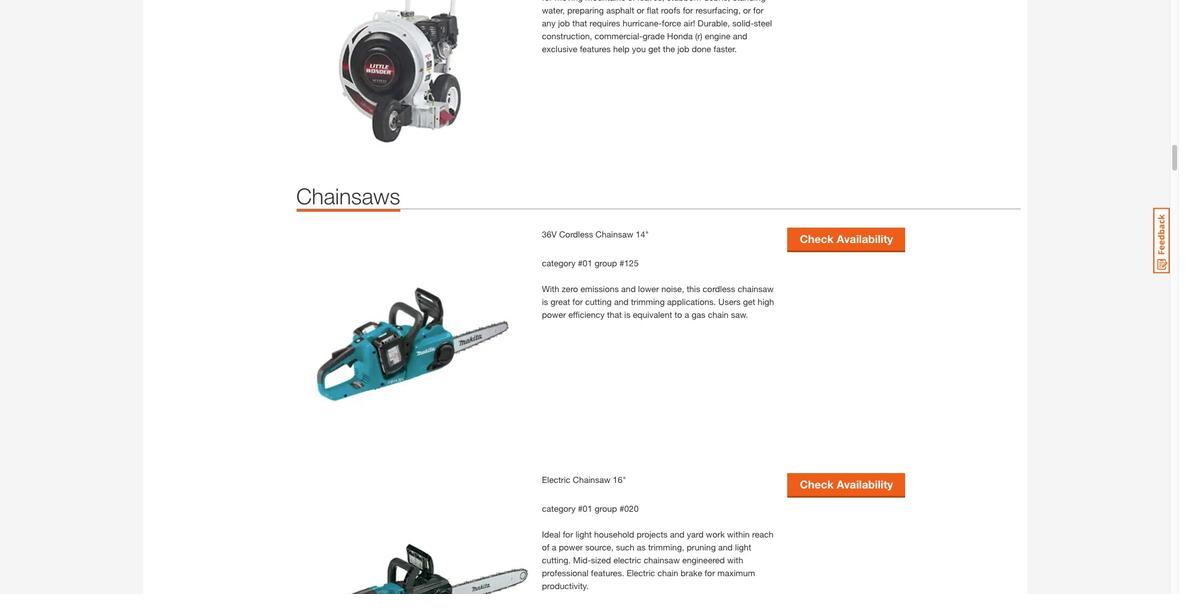 Task type: locate. For each thing, give the bounding box(es) containing it.
electric inside ideal for light household projects and yard work within reach of a power source, such as trimming, pruning and light cutting. mid-sized electric chainsaw engineered with professional features. electric chain brake for maximum productivity.
[[627, 568, 655, 578]]

for right ideal
[[563, 529, 573, 540]]

1 check from the top
[[800, 232, 834, 246]]

1 check availability from the top
[[800, 232, 893, 246]]

chain
[[708, 309, 729, 320], [658, 568, 678, 578]]

0 horizontal spatial chainsaw
[[644, 555, 680, 565]]

#01
[[578, 258, 592, 268], [578, 503, 592, 514]]

for down zero
[[573, 296, 583, 307]]

1 horizontal spatial chainsaw
[[738, 284, 774, 294]]

category #01 group #125
[[542, 258, 639, 268]]

1 vertical spatial light
[[735, 542, 752, 553]]

a right to at the bottom right
[[685, 309, 689, 320]]

a inside with zero emissions and lower noise, this cordless chainsaw is great for cutting and trimming applications.  users get high power efficiency that is equivalent to a gas chain saw.
[[685, 309, 689, 320]]

electric
[[614, 555, 641, 565]]

electric up category #01 group #020
[[542, 475, 571, 485]]

1 horizontal spatial a
[[685, 309, 689, 320]]

to
[[675, 309, 682, 320]]

1 vertical spatial chain
[[658, 568, 678, 578]]

1 vertical spatial #01
[[578, 503, 592, 514]]

1 vertical spatial chainsaw
[[644, 555, 680, 565]]

yard
[[687, 529, 704, 540]]

is down "with"
[[542, 296, 548, 307]]

0 vertical spatial a
[[685, 309, 689, 320]]

high
[[758, 296, 774, 307]]

0 vertical spatial chainsaw
[[596, 229, 633, 239]]

with
[[542, 284, 559, 294]]

trimming,
[[648, 542, 684, 553]]

availability
[[837, 232, 893, 246], [837, 478, 893, 491]]

1 vertical spatial check
[[800, 478, 834, 491]]

1 vertical spatial chainsaw
[[573, 475, 611, 485]]

1 vertical spatial electric
[[627, 568, 655, 578]]

1 category from the top
[[542, 258, 576, 268]]

1 vertical spatial group
[[595, 503, 617, 514]]

1 vertical spatial a
[[552, 542, 557, 553]]

#01 down electric chainsaw 16"
[[578, 503, 592, 514]]

0 vertical spatial check availability
[[800, 232, 893, 246]]

1 horizontal spatial is
[[624, 309, 631, 320]]

1 availability from the top
[[837, 232, 893, 246]]

0 vertical spatial is
[[542, 296, 548, 307]]

2 check availability from the top
[[800, 478, 893, 491]]

2 category from the top
[[542, 503, 576, 514]]

16"
[[613, 475, 626, 485]]

power inside ideal for light household projects and yard work within reach of a power source, such as trimming, pruning and light cutting. mid-sized electric chainsaw engineered with professional features. electric chain brake for maximum productivity.
[[559, 542, 583, 553]]

feedback link image
[[1154, 208, 1170, 274]]

0 vertical spatial group
[[595, 258, 617, 268]]

light
[[576, 529, 592, 540], [735, 542, 752, 553]]

#01 up emissions on the top
[[578, 258, 592, 268]]

#020
[[620, 503, 639, 514]]

source,
[[585, 542, 614, 553]]

1 group from the top
[[595, 258, 617, 268]]

group for #125
[[595, 258, 617, 268]]

maximum
[[718, 568, 755, 578]]

walk behind blower image
[[296, 0, 530, 156]]

power down great
[[542, 309, 566, 320]]

group
[[595, 258, 617, 268], [595, 503, 617, 514]]

36v cordless chainsaw 14" link
[[542, 229, 649, 239]]

0 vertical spatial #01
[[578, 258, 592, 268]]

for
[[573, 296, 583, 307], [563, 529, 573, 540], [705, 568, 715, 578]]

0 horizontal spatial light
[[576, 529, 592, 540]]

that
[[607, 309, 622, 320]]

0 vertical spatial chain
[[708, 309, 729, 320]]

chainsaw
[[596, 229, 633, 239], [573, 475, 611, 485]]

chainsaw left 16"
[[573, 475, 611, 485]]

1 horizontal spatial electric
[[627, 568, 655, 578]]

2 check from the top
[[800, 478, 834, 491]]

check availability link
[[788, 228, 906, 250], [788, 473, 906, 496]]

productivity.
[[542, 581, 589, 591]]

category
[[542, 258, 576, 268], [542, 503, 576, 514]]

0 vertical spatial power
[[542, 309, 566, 320]]

0 vertical spatial availability
[[837, 232, 893, 246]]

chainsaw
[[738, 284, 774, 294], [644, 555, 680, 565]]

0 vertical spatial electric
[[542, 475, 571, 485]]

noise,
[[661, 284, 684, 294]]

1 vertical spatial check availability link
[[788, 473, 906, 496]]

1 vertical spatial power
[[559, 542, 583, 553]]

electric chainsaw 16" link
[[542, 475, 626, 485]]

with
[[727, 555, 743, 565]]

power
[[542, 309, 566, 320], [559, 542, 583, 553]]

ideal for light household projects and yard work within reach of a power source, such as trimming, pruning and light cutting. mid-sized electric chainsaw engineered with professional features. electric chain brake for maximum productivity.
[[542, 529, 774, 591]]

power inside with zero emissions and lower noise, this cordless chainsaw is great for cutting and trimming applications.  users get high power efficiency that is equivalent to a gas chain saw.
[[542, 309, 566, 320]]

0 horizontal spatial a
[[552, 542, 557, 553]]

for down engineered
[[705, 568, 715, 578]]

check
[[800, 232, 834, 246], [800, 478, 834, 491]]

as
[[637, 542, 646, 553]]

0 vertical spatial chainsaw
[[738, 284, 774, 294]]

category for category #01 group #020
[[542, 503, 576, 514]]

chainsaw inside ideal for light household projects and yard work within reach of a power source, such as trimming, pruning and light cutting. mid-sized electric chainsaw engineered with professional features. electric chain brake for maximum productivity.
[[644, 555, 680, 565]]

0 vertical spatial check availability link
[[788, 228, 906, 250]]

chain left the brake
[[658, 568, 678, 578]]

check availability
[[800, 232, 893, 246], [800, 478, 893, 491]]

group left #125
[[595, 258, 617, 268]]

electric chainsaw 16"
[[542, 475, 626, 485]]

1 vertical spatial category
[[542, 503, 576, 514]]

1 vertical spatial check availability
[[800, 478, 893, 491]]

zero
[[562, 284, 578, 294]]

0 vertical spatial check
[[800, 232, 834, 246]]

power up mid-
[[559, 542, 583, 553]]

get
[[743, 296, 755, 307]]

2 #01 from the top
[[578, 503, 592, 514]]

and up 'trimming,'
[[670, 529, 685, 540]]

and
[[621, 284, 636, 294], [614, 296, 629, 307], [670, 529, 685, 540], [718, 542, 733, 553]]

is right that
[[624, 309, 631, 320]]

category up "with"
[[542, 258, 576, 268]]

0 vertical spatial for
[[573, 296, 583, 307]]

brake
[[681, 568, 702, 578]]

chainsaw down 'trimming,'
[[644, 555, 680, 565]]

light down within
[[735, 542, 752, 553]]

1 horizontal spatial chain
[[708, 309, 729, 320]]

1 horizontal spatial light
[[735, 542, 752, 553]]

chainsaw up get
[[738, 284, 774, 294]]

chainsaws
[[296, 183, 400, 209]]

light up source, in the bottom of the page
[[576, 529, 592, 540]]

2 group from the top
[[595, 503, 617, 514]]

group left #020
[[595, 503, 617, 514]]

chainsaw left 14"
[[596, 229, 633, 239]]

check for first check availability link from the top
[[800, 232, 834, 246]]

1 vertical spatial availability
[[837, 478, 893, 491]]

category up ideal
[[542, 503, 576, 514]]

great
[[551, 296, 570, 307]]

for inside with zero emissions and lower noise, this cordless chainsaw is great for cutting and trimming applications.  users get high power efficiency that is equivalent to a gas chain saw.
[[573, 296, 583, 307]]

0 horizontal spatial chain
[[658, 568, 678, 578]]

chain down users
[[708, 309, 729, 320]]

2 availability from the top
[[837, 478, 893, 491]]

1 #01 from the top
[[578, 258, 592, 268]]

a right of
[[552, 542, 557, 553]]

0 horizontal spatial electric
[[542, 475, 571, 485]]

applications.
[[667, 296, 716, 307]]

electric
[[542, 475, 571, 485], [627, 568, 655, 578]]

is
[[542, 296, 548, 307], [624, 309, 631, 320]]

electric down electric
[[627, 568, 655, 578]]

36v cordless chainsaw 14"
[[542, 229, 649, 239]]

0 vertical spatial category
[[542, 258, 576, 268]]

chain inside with zero emissions and lower noise, this cordless chainsaw is great for cutting and trimming applications.  users get high power efficiency that is equivalent to a gas chain saw.
[[708, 309, 729, 320]]

a
[[685, 309, 689, 320], [552, 542, 557, 553]]



Task type: vqa. For each thing, say whether or not it's contained in the screenshot.
W associated with 12
no



Task type: describe. For each thing, give the bounding box(es) containing it.
36v cordless chainsaw 14" image
[[296, 228, 530, 461]]

this
[[687, 284, 701, 294]]

2 vertical spatial for
[[705, 568, 715, 578]]

availability for 2nd check availability link from the top
[[837, 478, 893, 491]]

features.
[[591, 568, 624, 578]]

0 horizontal spatial is
[[542, 296, 548, 307]]

sized
[[591, 555, 611, 565]]

check for 2nd check availability link from the top
[[800, 478, 834, 491]]

1 vertical spatial is
[[624, 309, 631, 320]]

of
[[542, 542, 550, 553]]

emissions
[[581, 284, 619, 294]]

availability for first check availability link from the top
[[837, 232, 893, 246]]

category for category #01 group #125
[[542, 258, 576, 268]]

cutting.
[[542, 555, 571, 565]]

cutting
[[585, 296, 612, 307]]

chain inside ideal for light household projects and yard work within reach of a power source, such as trimming, pruning and light cutting. mid-sized electric chainsaw engineered with professional features. electric chain brake for maximum productivity.
[[658, 568, 678, 578]]

with zero emissions and lower noise, this cordless chainsaw is great for cutting and trimming applications.  users get high power efficiency that is equivalent to a gas chain saw.
[[542, 284, 774, 320]]

ideal
[[542, 529, 561, 540]]

electric chainsaw 16" image
[[296, 473, 530, 595]]

users
[[719, 296, 741, 307]]

lower
[[638, 284, 659, 294]]

work
[[706, 529, 725, 540]]

gas
[[692, 309, 706, 320]]

2 check availability link from the top
[[788, 473, 906, 496]]

such
[[616, 542, 635, 553]]

category #01 group #020
[[542, 503, 639, 514]]

equivalent
[[633, 309, 672, 320]]

group for #020
[[595, 503, 617, 514]]

saw.
[[731, 309, 748, 320]]

1 check availability link from the top
[[788, 228, 906, 250]]

chainsaw inside with zero emissions and lower noise, this cordless chainsaw is great for cutting and trimming applications.  users get high power efficiency that is equivalent to a gas chain saw.
[[738, 284, 774, 294]]

a inside ideal for light household projects and yard work within reach of a power source, such as trimming, pruning and light cutting. mid-sized electric chainsaw engineered with professional features. electric chain brake for maximum productivity.
[[552, 542, 557, 553]]

cordless
[[703, 284, 735, 294]]

efficiency
[[568, 309, 605, 320]]

cordless
[[559, 229, 593, 239]]

engineered
[[682, 555, 725, 565]]

14"
[[636, 229, 649, 239]]

#125
[[620, 258, 639, 268]]

projects
[[637, 529, 668, 540]]

trimming
[[631, 296, 665, 307]]

pruning
[[687, 542, 716, 553]]

mid-
[[573, 555, 591, 565]]

reach
[[752, 529, 774, 540]]

household
[[594, 529, 634, 540]]

and left 'lower'
[[621, 284, 636, 294]]

#01 for light
[[578, 503, 592, 514]]

0 vertical spatial light
[[576, 529, 592, 540]]

1 vertical spatial for
[[563, 529, 573, 540]]

36v
[[542, 229, 557, 239]]

and up that
[[614, 296, 629, 307]]

and up with
[[718, 542, 733, 553]]

within
[[727, 529, 750, 540]]

professional
[[542, 568, 589, 578]]

#01 for emissions
[[578, 258, 592, 268]]



